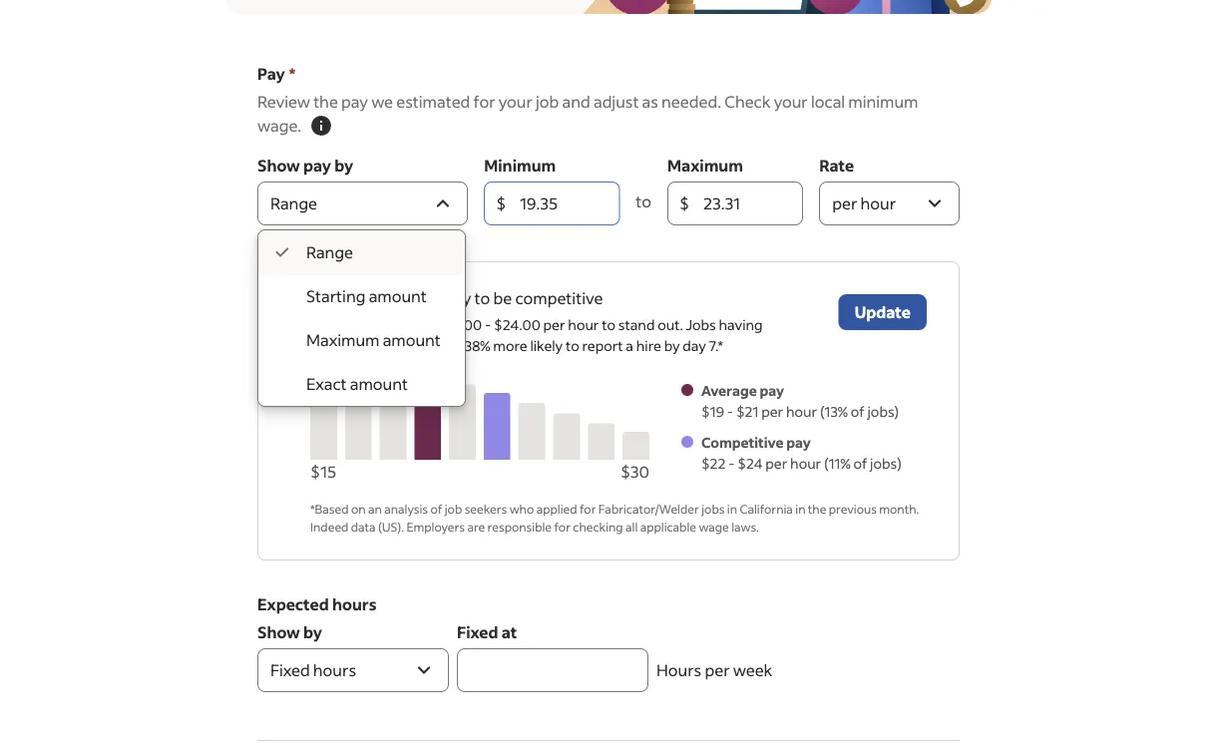 Task type: describe. For each thing, give the bounding box(es) containing it.
wage
[[699, 519, 729, 534]]

having
[[719, 316, 763, 334]]

tip:
[[310, 288, 339, 308]]

be
[[493, 288, 512, 308]]

indeed
[[310, 519, 349, 534]]

job inside review the pay we estimated for your job and adjust as needed. check your local minimum wage.
[[536, 91, 559, 112]]

fixed for fixed at
[[457, 622, 498, 642]]

your up $22.00
[[407, 288, 441, 308]]

pay inside review the pay we estimated for your job and adjust as needed. check your local minimum wage.
[[341, 91, 368, 112]]

for inside review the pay we estimated for your job and adjust as needed. check your local minimum wage.
[[473, 91, 495, 112]]

range option
[[258, 230, 465, 274]]

jobs
[[702, 501, 725, 516]]

hours
[[656, 660, 702, 680]]

pay inside competitive pay $22 - $24 per hour (11% of jobs)
[[786, 433, 811, 451]]

average pay $19 - $21 per hour (13% of jobs)
[[701, 382, 899, 420]]

show by
[[257, 622, 322, 642]]

to right minimum $ field
[[636, 191, 651, 211]]

$22
[[701, 454, 726, 472]]

the inside review the pay we estimated for your job and adjust as needed. check your local minimum wage.
[[313, 91, 338, 112]]

(us).
[[378, 519, 404, 534]]

laws.
[[731, 519, 759, 534]]

*
[[289, 63, 295, 84]]

more
[[493, 337, 527, 355]]

$24
[[738, 454, 763, 472]]

of for (11%
[[853, 454, 867, 472]]

pay down tooltip for how salary estimate is determined. image
[[303, 155, 331, 176]]

starting amount
[[306, 286, 427, 306]]

and
[[562, 91, 590, 112]]

$ for maximum
[[679, 193, 690, 213]]

by inside tip: increase your pay to be competitive update your pay to $22.00 - $24.00 per hour to stand out. jobs having competitive salaries are 38% more likely to report a hire by day 7.*
[[664, 337, 680, 355]]

responsible
[[487, 519, 552, 534]]

update inside tip: increase your pay to be competitive update your pay to $22.00 - $24.00 per hour to stand out. jobs having competitive salaries are 38% more likely to report a hire by day 7.*
[[310, 316, 358, 334]]

Maximum field
[[703, 182, 791, 225]]

range inside popup button
[[270, 193, 317, 213]]

your left "local"
[[774, 91, 808, 112]]

needed.
[[661, 91, 721, 112]]

fixed hours button
[[257, 648, 449, 692]]

applied
[[536, 501, 577, 516]]

your down increase
[[361, 316, 390, 334]]

range button
[[257, 182, 468, 225]]

per inside competitive pay $22 - $24 per hour (11% of jobs)
[[765, 454, 787, 472]]

wage.
[[257, 115, 301, 136]]

$24.00
[[494, 316, 540, 334]]

per inside tip: increase your pay to be competitive update your pay to $22.00 - $24.00 per hour to stand out. jobs having competitive salaries are 38% more likely to report a hire by day 7.*
[[543, 316, 565, 334]]

week
[[733, 660, 773, 680]]

on
[[351, 501, 366, 516]]

average
[[701, 382, 757, 400]]

stand
[[618, 316, 655, 334]]

competitive pay $22 - $24 per hour (11% of jobs)
[[701, 433, 902, 472]]

$ for minimum
[[496, 193, 506, 213]]

to up salaries
[[419, 316, 433, 334]]

1 horizontal spatial for
[[554, 519, 571, 534]]

fixed at
[[457, 622, 517, 642]]

at
[[501, 622, 517, 642]]

month.
[[879, 501, 919, 516]]

seekers
[[465, 501, 507, 516]]

pay up salaries
[[393, 316, 417, 334]]

jobs
[[686, 316, 716, 334]]

fabricator/welder
[[598, 501, 699, 516]]

starting
[[306, 286, 366, 306]]

hours for fixed hours
[[313, 660, 356, 680]]

of inside *based on an analysis of job seekers who applied for fabricator/welder jobs in california in the previous month. indeed data (us). employers are responsible for checking all applicable wage laws.
[[430, 501, 442, 516]]

report
[[582, 337, 623, 355]]

exact amount
[[306, 374, 408, 394]]

increase
[[342, 288, 404, 308]]

pay *
[[257, 63, 295, 84]]

- inside tip: increase your pay to be competitive update your pay to $22.00 - $24.00 per hour to stand out. jobs having competitive salaries are 38% more likely to report a hire by day 7.*
[[485, 316, 491, 334]]

amount for exact amount
[[350, 374, 408, 394]]

to left be on the left top of the page
[[474, 288, 490, 308]]

tooltip for how salary estimate is determined. image
[[309, 114, 333, 138]]

to up report
[[602, 316, 616, 334]]

pay
[[257, 63, 285, 84]]

out.
[[658, 316, 683, 334]]

2 in from the left
[[795, 501, 806, 516]]

maximum amount
[[306, 330, 441, 350]]

1 horizontal spatial by
[[334, 155, 353, 176]]

likely
[[530, 337, 563, 355]]

day
[[683, 337, 706, 355]]

1 horizontal spatial competitive
[[515, 288, 603, 308]]

7.*
[[709, 337, 723, 355]]

hour inside competitive pay $22 - $24 per hour (11% of jobs)
[[790, 454, 821, 472]]

exact
[[306, 374, 347, 394]]

salaries
[[390, 337, 438, 355]]

are inside *based on an analysis of job seekers who applied for fabricator/welder jobs in california in the previous month. indeed data (us). employers are responsible for checking all applicable wage laws.
[[467, 519, 485, 534]]

previous
[[829, 501, 877, 516]]

(13%
[[820, 403, 848, 420]]

$30
[[621, 461, 649, 482]]

maximum for maximum
[[667, 155, 743, 176]]

check
[[724, 91, 771, 112]]

rate
[[819, 155, 854, 176]]

show for show by
[[257, 622, 300, 642]]

2 vertical spatial by
[[303, 622, 322, 642]]

hours per week
[[656, 660, 773, 680]]



Task type: locate. For each thing, give the bounding box(es) containing it.
0 vertical spatial for
[[473, 91, 495, 112]]

1 in from the left
[[727, 501, 737, 516]]

amount down 'maximum amount'
[[350, 374, 408, 394]]

1 vertical spatial for
[[580, 501, 596, 516]]

2 vertical spatial amount
[[350, 374, 408, 394]]

range
[[270, 193, 317, 213], [306, 242, 353, 262]]

jobs) for average pay $19 - $21 per hour (13% of jobs)
[[867, 403, 899, 420]]

1 vertical spatial show
[[257, 622, 300, 642]]

1 vertical spatial jobs)
[[870, 454, 902, 472]]

1 horizontal spatial are
[[467, 519, 485, 534]]

per hour button
[[819, 182, 960, 225]]

amount
[[369, 286, 427, 306], [383, 330, 441, 350], [350, 374, 408, 394]]

1 show from the top
[[257, 155, 300, 176]]

hour
[[860, 193, 896, 213], [568, 316, 599, 334], [786, 403, 817, 420], [790, 454, 821, 472]]

1 horizontal spatial in
[[795, 501, 806, 516]]

adjust
[[594, 91, 639, 112]]

per left 'week'
[[705, 660, 730, 680]]

2 horizontal spatial for
[[580, 501, 596, 516]]

1 vertical spatial maximum
[[306, 330, 380, 350]]

pay right average
[[760, 382, 784, 400]]

hours for expected hours
[[332, 594, 377, 615]]

of inside competitive pay $22 - $24 per hour (11% of jobs)
[[853, 454, 867, 472]]

0 vertical spatial of
[[851, 403, 865, 420]]

$ down minimum
[[496, 193, 506, 213]]

maximum for maximum amount
[[306, 330, 380, 350]]

jobs) up month. at the bottom right
[[870, 454, 902, 472]]

checking
[[573, 519, 623, 534]]

1 vertical spatial -
[[727, 403, 733, 420]]

of for (13%
[[851, 403, 865, 420]]

california
[[740, 501, 793, 516]]

hours inside popup button
[[313, 660, 356, 680]]

the left previous
[[808, 501, 826, 516]]

0 vertical spatial are
[[441, 337, 462, 355]]

jobs) right (13% on the bottom
[[867, 403, 899, 420]]

pay up $22.00
[[444, 288, 471, 308]]

to right likely in the top of the page
[[566, 337, 579, 355]]

competitive
[[701, 433, 784, 451]]

0 vertical spatial jobs)
[[867, 403, 899, 420]]

for right estimated
[[473, 91, 495, 112]]

0 vertical spatial amount
[[369, 286, 427, 306]]

-
[[485, 316, 491, 334], [727, 403, 733, 420], [729, 454, 735, 472]]

Minimum field
[[520, 182, 608, 225]]

who
[[509, 501, 534, 516]]

hour inside per hour dropdown button
[[860, 193, 896, 213]]

1 vertical spatial are
[[467, 519, 485, 534]]

competitive up exact amount at the left bottom
[[310, 337, 387, 355]]

38%
[[465, 337, 490, 355]]

are
[[441, 337, 462, 355], [467, 519, 485, 534]]

0 horizontal spatial by
[[303, 622, 322, 642]]

1 $ from the left
[[496, 193, 506, 213]]

fixed down show by
[[270, 660, 310, 680]]

(11%
[[824, 454, 851, 472]]

2 horizontal spatial by
[[664, 337, 680, 355]]

of up employers
[[430, 501, 442, 516]]

data
[[351, 519, 376, 534]]

1 vertical spatial range
[[306, 242, 353, 262]]

of inside average pay $19 - $21 per hour (13% of jobs)
[[851, 403, 865, 420]]

0 horizontal spatial for
[[473, 91, 495, 112]]

jobs) inside competitive pay $22 - $24 per hour (11% of jobs)
[[870, 454, 902, 472]]

job up employers
[[445, 501, 462, 516]]

amount up 'maximum amount'
[[369, 286, 427, 306]]

0 horizontal spatial in
[[727, 501, 737, 516]]

hours
[[332, 594, 377, 615], [313, 660, 356, 680]]

update inside button
[[855, 302, 911, 322]]

hours right the expected
[[332, 594, 377, 615]]

your left and
[[499, 91, 533, 112]]

0 horizontal spatial update
[[310, 316, 358, 334]]

per up likely in the top of the page
[[543, 316, 565, 334]]

pay down average pay $19 - $21 per hour (13% of jobs)
[[786, 433, 811, 451]]

$21
[[736, 403, 759, 420]]

are down $22.00
[[441, 337, 462, 355]]

estimated
[[396, 91, 470, 112]]

per inside average pay $19 - $21 per hour (13% of jobs)
[[761, 403, 783, 420]]

expected hours
[[257, 594, 377, 615]]

- inside average pay $19 - $21 per hour (13% of jobs)
[[727, 403, 733, 420]]

hire
[[636, 337, 661, 355]]

0 vertical spatial fixed
[[457, 622, 498, 642]]

expected
[[257, 594, 329, 615]]

1 vertical spatial job
[[445, 501, 462, 516]]

1 horizontal spatial update
[[855, 302, 911, 322]]

review the pay we estimated for your job and adjust as needed. check your local minimum wage.
[[257, 91, 918, 136]]

competitive
[[515, 288, 603, 308], [310, 337, 387, 355]]

are down the seekers
[[467, 519, 485, 534]]

maximum
[[667, 155, 743, 176], [306, 330, 380, 350]]

hours down show by
[[313, 660, 356, 680]]

in
[[727, 501, 737, 516], [795, 501, 806, 516]]

jobs) inside average pay $19 - $21 per hour (13% of jobs)
[[867, 403, 899, 420]]

of
[[851, 403, 865, 420], [853, 454, 867, 472], [430, 501, 442, 516]]

minimum
[[848, 91, 918, 112]]

range up starting in the left of the page
[[306, 242, 353, 262]]

$19
[[701, 403, 724, 420]]

per down "rate"
[[832, 193, 857, 213]]

the
[[313, 91, 338, 112], [808, 501, 826, 516]]

for up checking
[[580, 501, 596, 516]]

*based on an analysis of job seekers who applied for fabricator/welder jobs in california in the previous month. indeed data (us). employers are responsible for checking all applicable wage laws.
[[310, 501, 919, 534]]

fixed left at
[[457, 622, 498, 642]]

0 vertical spatial maximum
[[667, 155, 743, 176]]

show pay by list box
[[258, 230, 465, 406]]

maximum down starting in the left of the page
[[306, 330, 380, 350]]

$15
[[310, 461, 336, 482]]

1 vertical spatial amount
[[383, 330, 441, 350]]

employers
[[407, 519, 465, 534]]

by down expected hours
[[303, 622, 322, 642]]

0 horizontal spatial maximum
[[306, 330, 380, 350]]

by
[[334, 155, 353, 176], [664, 337, 680, 355], [303, 622, 322, 642]]

$
[[496, 193, 506, 213], [679, 193, 690, 213]]

0 vertical spatial show
[[257, 155, 300, 176]]

are inside tip: increase your pay to be competitive update your pay to $22.00 - $24.00 per hour to stand out. jobs having competitive salaries are 38% more likely to report a hire by day 7.*
[[441, 337, 462, 355]]

for
[[473, 91, 495, 112], [580, 501, 596, 516], [554, 519, 571, 534]]

jobs) for competitive pay $22 - $24 per hour (11% of jobs)
[[870, 454, 902, 472]]

job inside *based on an analysis of job seekers who applied for fabricator/welder jobs in california in the previous month. indeed data (us). employers are responsible for checking all applicable wage laws.
[[445, 501, 462, 516]]

fixed
[[457, 622, 498, 642], [270, 660, 310, 680]]

in right california
[[795, 501, 806, 516]]

amount for maximum amount
[[383, 330, 441, 350]]

1 horizontal spatial job
[[536, 91, 559, 112]]

2 vertical spatial of
[[430, 501, 442, 516]]

per
[[832, 193, 857, 213], [543, 316, 565, 334], [761, 403, 783, 420], [765, 454, 787, 472], [705, 660, 730, 680]]

competitive up likely in the top of the page
[[515, 288, 603, 308]]

the inside *based on an analysis of job seekers who applied for fabricator/welder jobs in california in the previous month. indeed data (us). employers are responsible for checking all applicable wage laws.
[[808, 501, 826, 516]]

- for competitive pay $22 - $24 per hour (11% of jobs)
[[729, 454, 735, 472]]

- for average pay $19 - $21 per hour (13% of jobs)
[[727, 403, 733, 420]]

1 horizontal spatial maximum
[[667, 155, 743, 176]]

0 vertical spatial -
[[485, 316, 491, 334]]

hour inside tip: increase your pay to be competitive update your pay to $22.00 - $24.00 per hour to stand out. jobs having competitive salaries are 38% more likely to report a hire by day 7.*
[[568, 316, 599, 334]]

0 vertical spatial job
[[536, 91, 559, 112]]

$22.00
[[436, 316, 482, 334]]

0 horizontal spatial job
[[445, 501, 462, 516]]

minimum
[[484, 155, 556, 176]]

1 horizontal spatial $
[[679, 193, 690, 213]]

as
[[642, 91, 658, 112]]

show down wage. at the top left of page
[[257, 155, 300, 176]]

1 vertical spatial the
[[808, 501, 826, 516]]

maximum inside show pay by "list box"
[[306, 330, 380, 350]]

2 show from the top
[[257, 622, 300, 642]]

1 horizontal spatial fixed
[[457, 622, 498, 642]]

update
[[855, 302, 911, 322], [310, 316, 358, 334]]

1 horizontal spatial the
[[808, 501, 826, 516]]

- left $21
[[727, 403, 733, 420]]

amount down increase
[[383, 330, 441, 350]]

of right (11%
[[853, 454, 867, 472]]

2 vertical spatial for
[[554, 519, 571, 534]]

pay left we
[[341, 91, 368, 112]]

per right "$24"
[[765, 454, 787, 472]]

range inside option
[[306, 242, 353, 262]]

to
[[636, 191, 651, 211], [474, 288, 490, 308], [419, 316, 433, 334], [602, 316, 616, 334], [566, 337, 579, 355]]

2 $ from the left
[[679, 193, 690, 213]]

tip: increase your pay to be competitive update your pay to $22.00 - $24.00 per hour to stand out. jobs having competitive salaries are 38% more likely to report a hire by day 7.*
[[310, 288, 763, 355]]

0 vertical spatial competitive
[[515, 288, 603, 308]]

show for show pay by
[[257, 155, 300, 176]]

0 vertical spatial by
[[334, 155, 353, 176]]

we
[[371, 91, 393, 112]]

in right jobs on the right
[[727, 501, 737, 516]]

amount for starting amount
[[369, 286, 427, 306]]

fixed for fixed hours
[[270, 660, 310, 680]]

0 horizontal spatial $
[[496, 193, 506, 213]]

per hour
[[832, 193, 896, 213]]

show
[[257, 155, 300, 176], [257, 622, 300, 642]]

0 vertical spatial the
[[313, 91, 338, 112]]

jobs)
[[867, 403, 899, 420], [870, 454, 902, 472]]

- up "38%"
[[485, 316, 491, 334]]

pay inside average pay $19 - $21 per hour (13% of jobs)
[[760, 382, 784, 400]]

of right (13% on the bottom
[[851, 403, 865, 420]]

pay
[[341, 91, 368, 112], [303, 155, 331, 176], [444, 288, 471, 308], [393, 316, 417, 334], [760, 382, 784, 400], [786, 433, 811, 451]]

review
[[257, 91, 310, 112]]

applicable
[[640, 519, 696, 534]]

your
[[499, 91, 533, 112], [774, 91, 808, 112], [407, 288, 441, 308], [361, 316, 390, 334]]

1 vertical spatial of
[[853, 454, 867, 472]]

1 vertical spatial hours
[[313, 660, 356, 680]]

*based
[[310, 501, 349, 516]]

maximum up maximum $ field
[[667, 155, 743, 176]]

1 vertical spatial fixed
[[270, 660, 310, 680]]

range down 'show pay by'
[[270, 193, 317, 213]]

- right $22
[[729, 454, 735, 472]]

the up tooltip for how salary estimate is determined. image
[[313, 91, 338, 112]]

show down the expected
[[257, 622, 300, 642]]

0 horizontal spatial fixed
[[270, 660, 310, 680]]

2 vertical spatial -
[[729, 454, 735, 472]]

0 vertical spatial range
[[270, 193, 317, 213]]

an
[[368, 501, 382, 516]]

local
[[811, 91, 845, 112]]

1 vertical spatial competitive
[[310, 337, 387, 355]]

hour inside average pay $19 - $21 per hour (13% of jobs)
[[786, 403, 817, 420]]

update button
[[839, 294, 927, 330]]

0 vertical spatial hours
[[332, 594, 377, 615]]

- inside competitive pay $22 - $24 per hour (11% of jobs)
[[729, 454, 735, 472]]

fixed inside fixed hours popup button
[[270, 660, 310, 680]]

job left and
[[536, 91, 559, 112]]

0 horizontal spatial are
[[441, 337, 462, 355]]

by up range popup button
[[334, 155, 353, 176]]

job
[[536, 91, 559, 112], [445, 501, 462, 516]]

0 horizontal spatial the
[[313, 91, 338, 112]]

for down applied
[[554, 519, 571, 534]]

1 vertical spatial by
[[664, 337, 680, 355]]

per right $21
[[761, 403, 783, 420]]

show pay by
[[257, 155, 353, 176]]

analysis
[[384, 501, 428, 516]]

per inside per hour dropdown button
[[832, 193, 857, 213]]

by down out.
[[664, 337, 680, 355]]

fixed hours
[[270, 660, 356, 680]]

Fixed at field
[[457, 648, 648, 692]]

$ left maximum $ field
[[679, 193, 690, 213]]

a
[[626, 337, 633, 355]]

all
[[626, 519, 638, 534]]

0 horizontal spatial competitive
[[310, 337, 387, 355]]



Task type: vqa. For each thing, say whether or not it's contained in the screenshot.
the $15
yes



